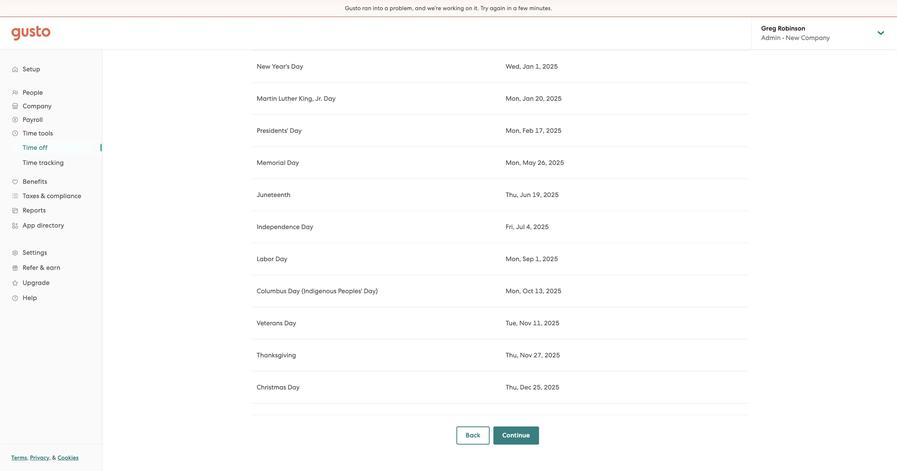 Task type: describe. For each thing, give the bounding box(es) containing it.
mon, for mon, sep 1, 2025
[[506, 255, 521, 263]]

upgrade
[[23, 279, 50, 287]]

and
[[415, 5, 426, 12]]

luther
[[279, 95, 297, 102]]

columbus day (indigenous peoples' day)
[[257, 287, 378, 295]]

refer
[[23, 264, 38, 271]]

company inside greg robinson admin • new company
[[802, 34, 830, 42]]

we're
[[427, 5, 441, 12]]

time for time off
[[23, 144, 37, 151]]

26,
[[538, 159, 547, 166]]

mon, for mon, feb 17, 2025
[[506, 127, 521, 134]]

continue
[[503, 431, 530, 439]]

taxes & compliance
[[23, 192, 81, 200]]

taxes & compliance button
[[8, 189, 94, 203]]

christmas
[[257, 384, 286, 391]]

fri, jul 4, 2025
[[506, 223, 549, 231]]

2025 for mon, sep 1, 2025
[[543, 255, 558, 263]]

juneteenth
[[257, 191, 291, 199]]

ran
[[363, 5, 372, 12]]

minutes.
[[530, 5, 552, 12]]

20,
[[536, 95, 545, 102]]

day)
[[364, 287, 378, 295]]

thu, for thu, dec 25, 2025
[[506, 384, 519, 391]]

thu, nov 27, 2025
[[506, 351, 560, 359]]

thu, for thu, nov 27, 2025
[[506, 351, 519, 359]]

gusto
[[345, 5, 361, 12]]

2025 for mon, may 26, 2025
[[549, 159, 564, 166]]

mon, oct 13, 2025
[[506, 287, 562, 295]]

2025 for fri, jul 4, 2025
[[534, 223, 549, 231]]

try
[[481, 5, 489, 12]]

oct
[[523, 287, 534, 295]]

jan for mon,
[[523, 95, 534, 102]]

2025 for tue, nov 11, 2025
[[544, 319, 560, 327]]

4,
[[527, 223, 532, 231]]

2025 for mon, oct 13, 2025
[[546, 287, 562, 295]]

27,
[[534, 351, 543, 359]]

cookies
[[58, 454, 79, 461]]

again
[[490, 5, 506, 12]]

it.
[[474, 5, 479, 12]]

feb
[[523, 127, 534, 134]]

time for time tools
[[23, 129, 37, 137]]

day right jr.
[[324, 95, 336, 102]]

2025 for thu, nov 27, 2025
[[545, 351, 560, 359]]

compliance
[[47, 192, 81, 200]]

wed,
[[506, 63, 521, 70]]

working
[[443, 5, 464, 12]]

day for memorial
[[287, 159, 299, 166]]

people
[[23, 89, 43, 96]]

time for time tracking
[[23, 159, 37, 166]]

back
[[466, 431, 481, 439]]

company inside dropdown button
[[23, 102, 52, 110]]

labor day
[[257, 255, 288, 263]]

(indigenous
[[302, 287, 337, 295]]

benefits link
[[8, 175, 94, 188]]

& for earn
[[40, 264, 45, 271]]

taxes
[[23, 192, 39, 200]]

problem,
[[390, 5, 414, 12]]

2025 for wed, jan 1, 2025
[[543, 63, 558, 70]]

mon, for mon, jan 20, 2025
[[506, 95, 521, 102]]

reports link
[[8, 203, 94, 217]]

jan for wed,
[[523, 63, 534, 70]]

app directory link
[[8, 219, 94, 232]]

independence day
[[257, 223, 313, 231]]

settings
[[23, 249, 47, 256]]

1 , from the left
[[27, 454, 29, 461]]

may
[[523, 159, 536, 166]]

mon, for mon, oct 13, 2025
[[506, 287, 521, 295]]

2025 for thu, dec 25, 2025
[[544, 384, 560, 391]]

•
[[783, 34, 785, 42]]

new year's day
[[257, 63, 303, 70]]

few
[[519, 5, 528, 12]]

11,
[[533, 319, 543, 327]]

setup
[[23, 65, 40, 73]]

thu, dec 25, 2025
[[506, 384, 560, 391]]

setup link
[[8, 62, 94, 76]]

earn
[[46, 264, 60, 271]]

2 a from the left
[[514, 5, 517, 12]]

back link
[[457, 427, 490, 445]]

mon, feb 17, 2025
[[506, 127, 562, 134]]

christmas day
[[257, 384, 300, 391]]

day for presidents'
[[290, 127, 302, 134]]

martin
[[257, 95, 277, 102]]

nov for 27,
[[520, 351, 532, 359]]

day for labor
[[276, 255, 288, 263]]



Task type: locate. For each thing, give the bounding box(es) containing it.
a right into
[[385, 5, 388, 12]]

off
[[39, 144, 48, 151]]

veterans day
[[257, 319, 296, 327]]

1 a from the left
[[385, 5, 388, 12]]

0 horizontal spatial company
[[23, 102, 52, 110]]

time down the payroll
[[23, 129, 37, 137]]

mon, left 20,
[[506, 95, 521, 102]]

list containing time off
[[0, 140, 102, 170]]

1 time from the top
[[23, 129, 37, 137]]

presidents'
[[257, 127, 288, 134]]

help link
[[8, 291, 94, 305]]

year's
[[272, 63, 290, 70]]

2 1, from the top
[[536, 255, 541, 263]]

nov left 27,
[[520, 351, 532, 359]]

time tools
[[23, 129, 53, 137]]

day for christmas
[[288, 384, 300, 391]]

people button
[[8, 86, 94, 99]]

settings link
[[8, 246, 94, 259]]

2025 right the 19,
[[544, 191, 559, 199]]

list containing people
[[0, 86, 102, 305]]

jan right wed,
[[523, 63, 534, 70]]

thu, for thu, jun 19, 2025
[[506, 191, 519, 199]]

2025 right 20,
[[547, 95, 562, 102]]

3 thu, from the top
[[506, 384, 519, 391]]

0 vertical spatial &
[[41, 192, 45, 200]]

& inside dropdown button
[[41, 192, 45, 200]]

, left the cookies button
[[49, 454, 51, 461]]

app directory
[[23, 222, 64, 229]]

new left year's
[[257, 63, 271, 70]]

2 , from the left
[[49, 454, 51, 461]]

0 horizontal spatial ,
[[27, 454, 29, 461]]

1 vertical spatial 1,
[[536, 255, 541, 263]]

memorial
[[257, 159, 286, 166]]

2 time from the top
[[23, 144, 37, 151]]

home image
[[11, 25, 51, 41]]

memorial day
[[257, 159, 299, 166]]

a
[[385, 5, 388, 12], [514, 5, 517, 12]]

nov for 11,
[[520, 319, 532, 327]]

2025 right the 17,
[[546, 127, 562, 134]]

list
[[0, 86, 102, 305], [0, 140, 102, 170]]

upgrade link
[[8, 276, 94, 290]]

0 vertical spatial new
[[786, 34, 800, 42]]

0 vertical spatial 1,
[[536, 63, 541, 70]]

tracking
[[39, 159, 64, 166]]

1 list from the top
[[0, 86, 102, 305]]

1, right the sep
[[536, 255, 541, 263]]

refer & earn link
[[8, 261, 94, 274]]

time inside dropdown button
[[23, 129, 37, 137]]

payroll button
[[8, 113, 94, 126]]

2025 right 4,
[[534, 223, 549, 231]]

time tracking link
[[14, 156, 94, 169]]

mon, left may
[[506, 159, 521, 166]]

2025 right 27,
[[545, 351, 560, 359]]

reports
[[23, 206, 46, 214]]

2 thu, from the top
[[506, 351, 519, 359]]

& for compliance
[[41, 192, 45, 200]]

thu, left jun
[[506, 191, 519, 199]]

greg robinson admin • new company
[[762, 25, 830, 42]]

privacy link
[[30, 454, 49, 461]]

company down people
[[23, 102, 52, 110]]

1 vertical spatial company
[[23, 102, 52, 110]]

1 vertical spatial nov
[[520, 351, 532, 359]]

martin luther king, jr. day
[[257, 95, 336, 102]]

1 vertical spatial thu,
[[506, 351, 519, 359]]

day right columbus
[[288, 287, 300, 295]]

day right year's
[[291, 63, 303, 70]]

mon, left feb
[[506, 127, 521, 134]]

1 horizontal spatial ,
[[49, 454, 51, 461]]

0 vertical spatial jan
[[523, 63, 534, 70]]

mon, for mon, may 26, 2025
[[506, 159, 521, 166]]

1 horizontal spatial a
[[514, 5, 517, 12]]

1, right wed,
[[536, 63, 541, 70]]

nov
[[520, 319, 532, 327], [520, 351, 532, 359]]

in
[[507, 5, 512, 12]]

13,
[[535, 287, 545, 295]]

2025 for thu, jun 19, 2025
[[544, 191, 559, 199]]

0 vertical spatial company
[[802, 34, 830, 42]]

2 mon, from the top
[[506, 127, 521, 134]]

2 list from the top
[[0, 140, 102, 170]]

into
[[373, 5, 383, 12]]

1, for jan
[[536, 63, 541, 70]]

gusto ran into a problem, and we're working on it. try again in a few minutes.
[[345, 5, 552, 12]]

benefits
[[23, 178, 47, 185]]

2025 right the sep
[[543, 255, 558, 263]]

1 horizontal spatial new
[[786, 34, 800, 42]]

2 jan from the top
[[523, 95, 534, 102]]

5 mon, from the top
[[506, 287, 521, 295]]

2025 for mon, jan 20, 2025
[[547, 95, 562, 102]]

robinson
[[778, 25, 806, 32]]

thanksgiving
[[257, 351, 296, 359]]

help
[[23, 294, 37, 302]]

2 vertical spatial time
[[23, 159, 37, 166]]

, left privacy link
[[27, 454, 29, 461]]

1 thu, from the top
[[506, 191, 519, 199]]

day right memorial
[[287, 159, 299, 166]]

mon, left the sep
[[506, 255, 521, 263]]

mon, left oct
[[506, 287, 521, 295]]

4 mon, from the top
[[506, 255, 521, 263]]

thu, left dec
[[506, 384, 519, 391]]

& right taxes
[[41, 192, 45, 200]]

time left off
[[23, 144, 37, 151]]

privacy
[[30, 454, 49, 461]]

labor
[[257, 255, 274, 263]]

cookies button
[[58, 453, 79, 462]]

2025 up 20,
[[543, 63, 558, 70]]

wed, jan 1, 2025
[[506, 63, 558, 70]]

19,
[[533, 191, 542, 199]]

greg
[[762, 25, 777, 32]]

1 1, from the top
[[536, 63, 541, 70]]

0 vertical spatial nov
[[520, 319, 532, 327]]

terms
[[11, 454, 27, 461]]

fri,
[[506, 223, 515, 231]]

day right veterans
[[284, 319, 296, 327]]

mon, jan 20, 2025
[[506, 95, 562, 102]]

day for independence
[[301, 223, 313, 231]]

3 mon, from the top
[[506, 159, 521, 166]]

mon, may 26, 2025
[[506, 159, 564, 166]]

2025 right 26,
[[549, 159, 564, 166]]

dec
[[520, 384, 532, 391]]

1 vertical spatial new
[[257, 63, 271, 70]]

1 horizontal spatial company
[[802, 34, 830, 42]]

2 vertical spatial thu,
[[506, 384, 519, 391]]

columbus
[[257, 287, 287, 295]]

time off link
[[14, 141, 94, 154]]

a right in
[[514, 5, 517, 12]]

time tracking
[[23, 159, 64, 166]]

admin
[[762, 34, 781, 42]]

1 vertical spatial time
[[23, 144, 37, 151]]

2025 right 13,
[[546, 287, 562, 295]]

new down robinson
[[786, 34, 800, 42]]

jan left 20,
[[523, 95, 534, 102]]

mon, sep 1, 2025
[[506, 255, 558, 263]]

thu, left 27,
[[506, 351, 519, 359]]

0 vertical spatial thu,
[[506, 191, 519, 199]]

jul
[[516, 223, 525, 231]]

continue link
[[494, 427, 539, 445]]

,
[[27, 454, 29, 461], [49, 454, 51, 461]]

mon,
[[506, 95, 521, 102], [506, 127, 521, 134], [506, 159, 521, 166], [506, 255, 521, 263], [506, 287, 521, 295]]

day right christmas
[[288, 384, 300, 391]]

terms , privacy , & cookies
[[11, 454, 79, 461]]

independence
[[257, 223, 300, 231]]

king,
[[299, 95, 314, 102]]

nov left 11,
[[520, 319, 532, 327]]

1 vertical spatial &
[[40, 264, 45, 271]]

thu,
[[506, 191, 519, 199], [506, 351, 519, 359], [506, 384, 519, 391]]

2025 right 25,
[[544, 384, 560, 391]]

jr.
[[316, 95, 322, 102]]

2 vertical spatial &
[[52, 454, 56, 461]]

1 jan from the top
[[523, 63, 534, 70]]

terms link
[[11, 454, 27, 461]]

sep
[[523, 255, 534, 263]]

2025 right 11,
[[544, 319, 560, 327]]

& left the cookies button
[[52, 454, 56, 461]]

time tools button
[[8, 126, 94, 140]]

day right independence
[[301, 223, 313, 231]]

day right the "labor"
[[276, 255, 288, 263]]

company down robinson
[[802, 34, 830, 42]]

new inside greg robinson admin • new company
[[786, 34, 800, 42]]

2025 for mon, feb 17, 2025
[[546, 127, 562, 134]]

25,
[[533, 384, 543, 391]]

0 vertical spatial time
[[23, 129, 37, 137]]

directory
[[37, 222, 64, 229]]

presidents' day
[[257, 127, 302, 134]]

1 mon, from the top
[[506, 95, 521, 102]]

0 horizontal spatial a
[[385, 5, 388, 12]]

0 horizontal spatial new
[[257, 63, 271, 70]]

& left earn
[[40, 264, 45, 271]]

on
[[466, 5, 473, 12]]

1, for sep
[[536, 255, 541, 263]]

time off
[[23, 144, 48, 151]]

1 vertical spatial jan
[[523, 95, 534, 102]]

day for columbus
[[288, 287, 300, 295]]

day right "presidents'"
[[290, 127, 302, 134]]

time down "time off"
[[23, 159, 37, 166]]

day for veterans
[[284, 319, 296, 327]]

refer & earn
[[23, 264, 60, 271]]

tools
[[39, 129, 53, 137]]

tue,
[[506, 319, 518, 327]]

gusto navigation element
[[0, 49, 102, 317]]

3 time from the top
[[23, 159, 37, 166]]

app
[[23, 222, 35, 229]]

time
[[23, 129, 37, 137], [23, 144, 37, 151], [23, 159, 37, 166]]

payroll
[[23, 116, 43, 123]]

tue, nov 11, 2025
[[506, 319, 560, 327]]

jun
[[520, 191, 531, 199]]



Task type: vqa. For each thing, say whether or not it's contained in the screenshot.


